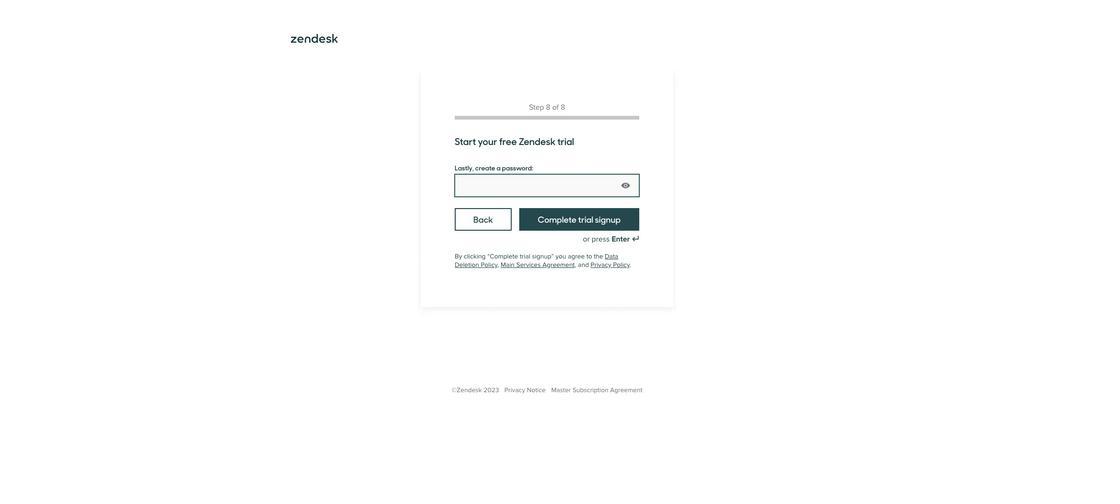 Task type: locate. For each thing, give the bounding box(es) containing it.
enter
[[612, 235, 630, 244]]

privacy policy link
[[591, 261, 630, 269]]

0 horizontal spatial policy
[[481, 261, 498, 269]]

master subscription agreement
[[552, 386, 643, 394]]

1 horizontal spatial 8
[[561, 103, 565, 112]]

©zendesk 2023 link
[[452, 386, 499, 394]]

2 policy from the left
[[613, 261, 630, 269]]

agreement right subscription
[[610, 386, 643, 394]]

privacy notice
[[505, 386, 546, 394]]

to
[[587, 252, 592, 260]]

0 horizontal spatial 8
[[546, 103, 551, 112]]

trial inside button
[[578, 213, 594, 225]]

step 8 of 8
[[529, 103, 565, 112]]

back
[[474, 213, 493, 225]]

0 horizontal spatial trial
[[520, 252, 531, 260]]

the
[[594, 252, 603, 260]]

"complete
[[488, 252, 518, 260]]

trial up services
[[520, 252, 531, 260]]

1 horizontal spatial ,
[[575, 261, 577, 269]]

2 horizontal spatial trial
[[578, 213, 594, 225]]

1 vertical spatial agreement
[[610, 386, 643, 394]]

and
[[578, 261, 589, 269]]

trial up or
[[578, 213, 594, 225]]

main
[[501, 261, 515, 269]]

1 8 from the left
[[546, 103, 551, 112]]

, left main
[[498, 261, 499, 269]]

main services agreement link
[[501, 261, 575, 269]]

privacy down the the at the bottom right
[[591, 261, 612, 269]]

2 8 from the left
[[561, 103, 565, 112]]

signup"
[[532, 252, 554, 260]]

back button
[[455, 208, 512, 231]]

complete trial signup button
[[519, 208, 640, 231]]

by
[[455, 252, 462, 260]]

1 , from the left
[[498, 261, 499, 269]]

trial right zendesk
[[558, 134, 574, 148]]

agreement down you
[[543, 261, 575, 269]]

clicking
[[464, 252, 486, 260]]

1 vertical spatial privacy
[[505, 386, 525, 394]]

,
[[498, 261, 499, 269], [575, 261, 577, 269]]

you
[[556, 252, 566, 260]]

agreement
[[543, 261, 575, 269], [610, 386, 643, 394]]

zendesk
[[519, 134, 556, 148]]

©zendesk
[[452, 386, 482, 394]]

by clicking "complete trial signup" you agree to the
[[455, 252, 605, 260]]

password:
[[502, 163, 534, 172]]

deletion
[[455, 261, 479, 269]]

policy inside data deletion policy
[[481, 261, 498, 269]]

privacy
[[591, 261, 612, 269], [505, 386, 525, 394]]

privacy left 'notice'
[[505, 386, 525, 394]]

Lastly, create a password: password field
[[455, 174, 640, 197]]

1 vertical spatial trial
[[578, 213, 594, 225]]

0 vertical spatial privacy
[[591, 261, 612, 269]]

signup
[[595, 213, 621, 225]]

your
[[478, 134, 497, 148]]

policy down data
[[613, 261, 630, 269]]

policy down "complete
[[481, 261, 498, 269]]

1 horizontal spatial privacy
[[591, 261, 612, 269]]

, main services agreement , and privacy policy .
[[498, 261, 632, 269]]

0 vertical spatial trial
[[558, 134, 574, 148]]

0 horizontal spatial ,
[[498, 261, 499, 269]]

a
[[497, 163, 501, 172]]

2 vertical spatial trial
[[520, 252, 531, 260]]

trial
[[558, 134, 574, 148], [578, 213, 594, 225], [520, 252, 531, 260]]

0 horizontal spatial agreement
[[543, 261, 575, 269]]

8
[[546, 103, 551, 112], [561, 103, 565, 112]]

enter image
[[632, 236, 640, 243]]

8 right of
[[561, 103, 565, 112]]

1 horizontal spatial policy
[[613, 261, 630, 269]]

policy
[[481, 261, 498, 269], [613, 261, 630, 269]]

, left and
[[575, 261, 577, 269]]

step
[[529, 103, 544, 112]]

subscription
[[573, 386, 609, 394]]

1 policy from the left
[[481, 261, 498, 269]]

8 left of
[[546, 103, 551, 112]]



Task type: vqa. For each thing, say whether or not it's contained in the screenshot.
the Productivity & Time-tracking 640
no



Task type: describe. For each thing, give the bounding box(es) containing it.
agree
[[568, 252, 585, 260]]

zendesk image
[[291, 34, 338, 43]]

privacy notice link
[[505, 386, 546, 394]]

create
[[475, 163, 496, 172]]

master
[[552, 386, 571, 394]]

start your free zendesk trial
[[455, 134, 574, 148]]

notice
[[527, 386, 546, 394]]

or
[[583, 235, 590, 244]]

of
[[553, 103, 559, 112]]

2023
[[484, 386, 499, 394]]

1 horizontal spatial agreement
[[610, 386, 643, 394]]

complete trial signup
[[538, 213, 621, 225]]

.
[[630, 261, 632, 269]]

or press enter
[[583, 235, 630, 244]]

0 vertical spatial agreement
[[543, 261, 575, 269]]

2 , from the left
[[575, 261, 577, 269]]

1 horizontal spatial trial
[[558, 134, 574, 148]]

services
[[517, 261, 541, 269]]

free
[[499, 134, 517, 148]]

lastly,
[[455, 163, 474, 172]]

start
[[455, 134, 476, 148]]

press
[[592, 235, 610, 244]]

data deletion policy
[[455, 252, 619, 269]]

master subscription agreement link
[[552, 386, 643, 394]]

lastly, create a password:
[[455, 163, 534, 172]]

data
[[605, 252, 619, 260]]

complete
[[538, 213, 577, 225]]

0 horizontal spatial privacy
[[505, 386, 525, 394]]

©zendesk 2023
[[452, 386, 499, 394]]

data deletion policy link
[[455, 252, 619, 269]]



